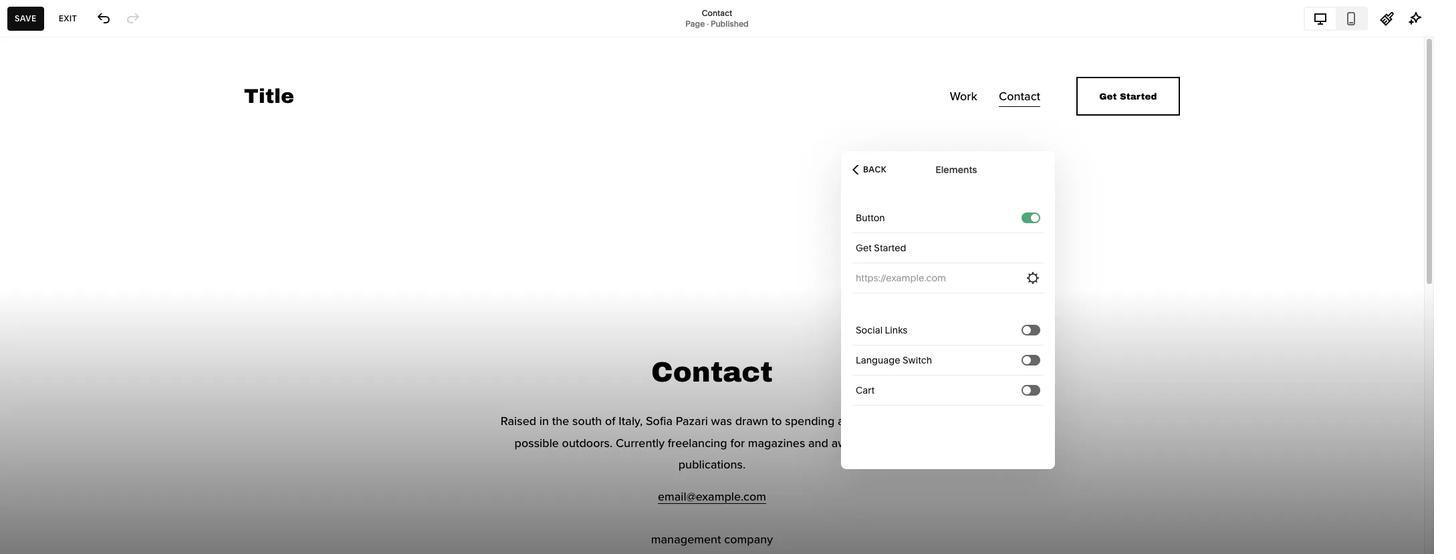 Task type: describe. For each thing, give the bounding box(es) containing it.
brad klo klobrad84@gmail.com
[[53, 526, 138, 547]]

asset library link
[[22, 434, 149, 450]]

links
[[885, 324, 908, 337]]

save
[[15, 13, 37, 23]]

Button checkbox
[[1032, 214, 1040, 222]]

klobrad84@gmail.com
[[53, 537, 138, 547]]

Social Links checkbox
[[1024, 326, 1032, 334]]

exit
[[59, 13, 77, 23]]

brad
[[53, 526, 71, 536]]

Button Text text field
[[856, 233, 1041, 263]]

help link
[[22, 482, 46, 497]]

Language Switch checkbox
[[1024, 356, 1032, 364]]

settings
[[22, 459, 64, 472]]

settings heavy icon image
[[1026, 271, 1041, 286]]

language switch
[[856, 355, 933, 367]]

exit button
[[51, 6, 84, 30]]

cart
[[856, 385, 875, 397]]

contact page · published
[[686, 8, 749, 28]]

elements
[[936, 164, 978, 176]]

page
[[686, 18, 705, 28]]

switch
[[903, 355, 933, 367]]

social
[[856, 324, 883, 337]]

asset library
[[22, 435, 89, 448]]

back button
[[849, 155, 891, 184]]

https://example.com text field
[[856, 264, 1021, 293]]



Task type: vqa. For each thing, say whether or not it's contained in the screenshot.
most
no



Task type: locate. For each thing, give the bounding box(es) containing it.
library
[[53, 435, 89, 448]]

tab list
[[1306, 8, 1367, 29]]

social links
[[856, 324, 908, 337]]

klo
[[73, 526, 85, 536]]

Cart checkbox
[[1024, 386, 1032, 394]]

language
[[856, 355, 901, 367]]

published
[[711, 18, 749, 28]]

contact
[[702, 8, 733, 18]]

·
[[707, 18, 709, 28]]

settings link
[[22, 458, 149, 474]]

help
[[22, 483, 46, 496]]

save button
[[7, 6, 44, 30]]

button
[[856, 212, 886, 224]]

asset
[[22, 435, 51, 448]]

back
[[864, 164, 887, 174]]



